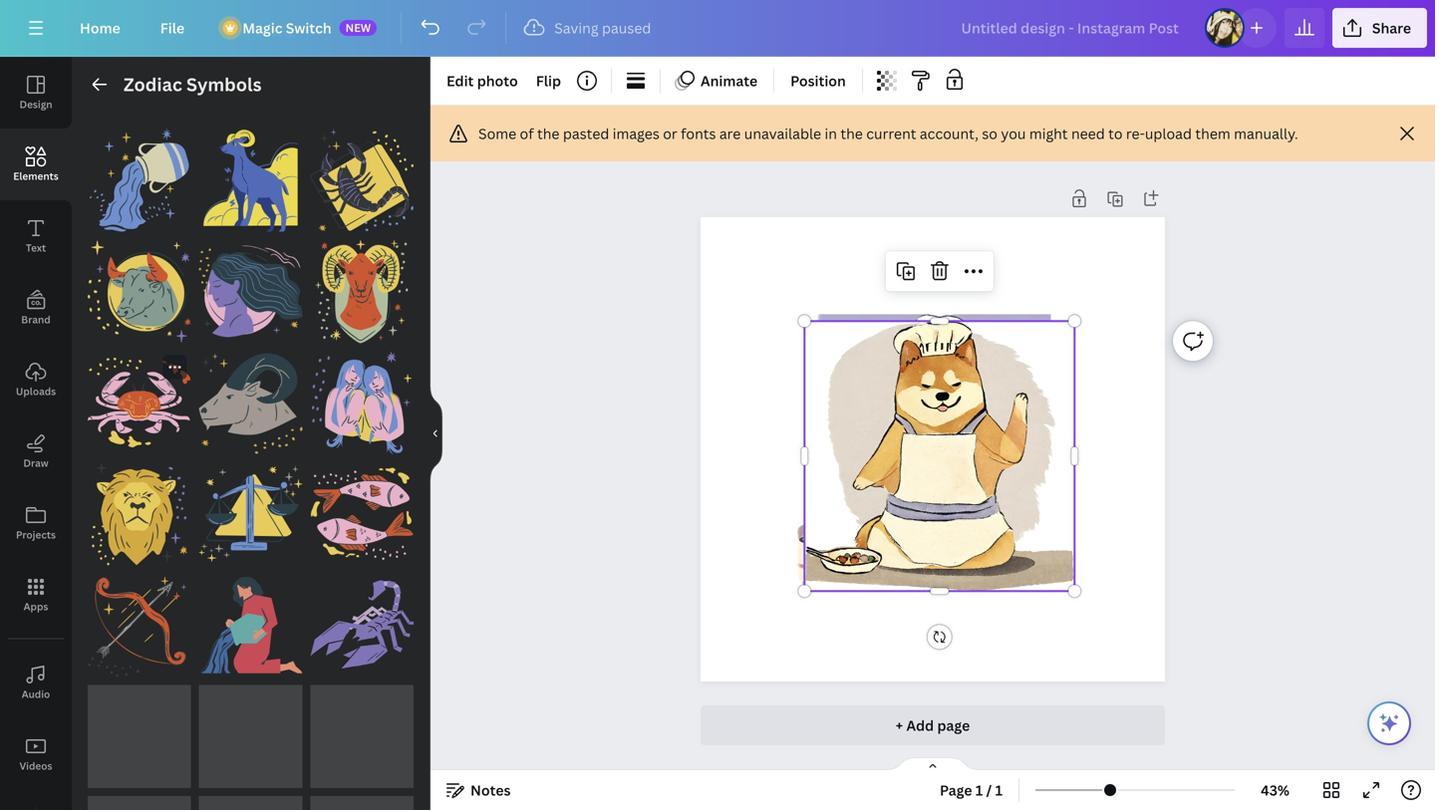Task type: describe. For each thing, give the bounding box(es) containing it.
zodiac symbols
[[124, 72, 262, 97]]

add
[[906, 716, 934, 735]]

Design title text field
[[945, 8, 1197, 48]]

page
[[937, 716, 970, 735]]

design
[[19, 98, 52, 111]]

edit photo
[[447, 71, 518, 90]]

saving
[[554, 18, 599, 37]]

star sign pisces image
[[310, 462, 414, 566]]

2 1 from the left
[[995, 781, 1003, 800]]

some of the pasted images or fonts are unavailable in the current account, so you might need to re-upload them manually.
[[478, 124, 1298, 143]]

so
[[982, 124, 998, 143]]

switch
[[286, 18, 332, 37]]

2 the from the left
[[841, 124, 863, 143]]

1 the from the left
[[537, 124, 560, 143]]

page 1 / 1
[[940, 781, 1003, 800]]

notes button
[[439, 774, 519, 806]]

pasted
[[563, 124, 609, 143]]

brand button
[[0, 272, 72, 344]]

videos button
[[0, 719, 72, 790]]

magic switch
[[242, 18, 332, 37]]

saving paused status
[[514, 16, 661, 40]]

unavailable
[[744, 124, 821, 143]]

draw
[[23, 456, 48, 470]]

star sign leo image
[[88, 462, 191, 566]]

projects
[[16, 528, 56, 542]]

star sign libra image
[[199, 462, 302, 566]]

+
[[896, 716, 903, 735]]

page
[[940, 781, 972, 800]]

flip button
[[528, 65, 569, 97]]

zodiac
[[124, 72, 182, 97]]

star sign virgo image
[[199, 240, 302, 343]]

+ add page
[[896, 716, 970, 735]]

show pages image
[[885, 756, 981, 772]]

of
[[520, 124, 534, 143]]

magic
[[242, 18, 283, 37]]

hide image
[[430, 386, 443, 481]]

saving paused
[[554, 18, 651, 37]]

account,
[[920, 124, 979, 143]]

paused
[[602, 18, 651, 37]]

audio button
[[0, 647, 72, 719]]

edit
[[447, 71, 474, 90]]

elements button
[[0, 129, 72, 200]]

need
[[1071, 124, 1105, 143]]

new
[[346, 20, 371, 35]]

uploads button
[[0, 344, 72, 416]]

file button
[[144, 8, 201, 48]]

share button
[[1332, 8, 1427, 48]]

notes
[[470, 781, 511, 800]]

re-
[[1126, 124, 1145, 143]]

+ add page button
[[701, 706, 1165, 746]]

or
[[663, 124, 677, 143]]



Task type: locate. For each thing, give the bounding box(es) containing it.
apps button
[[0, 559, 72, 631]]

current
[[866, 124, 916, 143]]

star sign gemini image
[[310, 351, 414, 454]]

in
[[825, 124, 837, 143]]

the right in
[[841, 124, 863, 143]]

canva assistant image
[[1377, 712, 1401, 736]]

might
[[1029, 124, 1068, 143]]

text
[[26, 241, 46, 255]]

star sign aries image
[[199, 129, 302, 232], [310, 240, 414, 343]]

the right of
[[537, 124, 560, 143]]

are
[[719, 124, 741, 143]]

0 horizontal spatial 1
[[976, 781, 983, 800]]

position
[[790, 71, 846, 90]]

43% button
[[1243, 774, 1308, 806]]

1 horizontal spatial star sign aquarius image
[[199, 574, 302, 677]]

elements
[[13, 169, 59, 183]]

audio
[[22, 688, 50, 701]]

them
[[1195, 124, 1231, 143]]

fonts
[[681, 124, 716, 143]]

star sign cancer image
[[88, 351, 191, 454]]

1 vertical spatial star sign aquarius image
[[199, 574, 302, 677]]

flip
[[536, 71, 561, 90]]

1
[[976, 781, 983, 800], [995, 781, 1003, 800]]

0 horizontal spatial the
[[537, 124, 560, 143]]

0 horizontal spatial star sign aquarius image
[[88, 129, 191, 232]]

images
[[613, 124, 660, 143]]

you
[[1001, 124, 1026, 143]]

text button
[[0, 200, 72, 272]]

position button
[[782, 65, 854, 97]]

1 star sign scorpio image from the top
[[310, 129, 414, 232]]

star sign taurus image
[[88, 240, 191, 343]]

star sign capricorn image
[[199, 351, 302, 454]]

the
[[537, 124, 560, 143], [841, 124, 863, 143]]

projects button
[[0, 487, 72, 559]]

1 1 from the left
[[976, 781, 983, 800]]

1 vertical spatial star sign aries image
[[310, 240, 414, 343]]

group
[[88, 117, 191, 232], [199, 117, 302, 232], [310, 117, 414, 232], [88, 228, 191, 343], [199, 228, 302, 343], [310, 228, 414, 343], [199, 339, 302, 454], [310, 339, 414, 454], [88, 351, 191, 454], [88, 450, 191, 566], [199, 450, 302, 566], [310, 450, 414, 566], [88, 562, 191, 677], [310, 562, 414, 677], [199, 574, 302, 677]]

uploads
[[16, 385, 56, 398]]

draw button
[[0, 416, 72, 487]]

1 horizontal spatial star sign aries image
[[310, 240, 414, 343]]

photo
[[477, 71, 518, 90]]

apps
[[24, 600, 48, 613]]

1 vertical spatial star sign scorpio image
[[310, 574, 414, 677]]

0 vertical spatial star sign scorpio image
[[310, 129, 414, 232]]

home link
[[64, 8, 136, 48]]

design button
[[0, 57, 72, 129]]

animate
[[701, 71, 758, 90]]

to
[[1108, 124, 1123, 143]]

1 horizontal spatial the
[[841, 124, 863, 143]]

star sign aquarius image
[[88, 129, 191, 232], [199, 574, 302, 677]]

0 horizontal spatial star sign aries image
[[199, 129, 302, 232]]

upload
[[1145, 124, 1192, 143]]

symbols
[[186, 72, 262, 97]]

1 right /
[[995, 781, 1003, 800]]

videos
[[19, 759, 52, 773]]

side panel tab list
[[0, 57, 72, 810]]

star sign scorpio image
[[310, 129, 414, 232], [310, 574, 414, 677]]

edit photo button
[[439, 65, 526, 97]]

43%
[[1261, 781, 1290, 800]]

1 horizontal spatial 1
[[995, 781, 1003, 800]]

home
[[80, 18, 120, 37]]

/
[[986, 781, 992, 800]]

star sign sagittarius image
[[88, 574, 191, 677]]

1 left /
[[976, 781, 983, 800]]

0 vertical spatial star sign aquarius image
[[88, 129, 191, 232]]

share
[[1372, 18, 1411, 37]]

animate button
[[669, 65, 766, 97]]

brand
[[21, 313, 51, 326]]

manually.
[[1234, 124, 1298, 143]]

0 vertical spatial star sign aries image
[[199, 129, 302, 232]]

2 star sign scorpio image from the top
[[310, 574, 414, 677]]

file
[[160, 18, 185, 37]]

main menu bar
[[0, 0, 1435, 57]]

some
[[478, 124, 516, 143]]



Task type: vqa. For each thing, say whether or not it's contained in the screenshot.
the unavailable
yes



